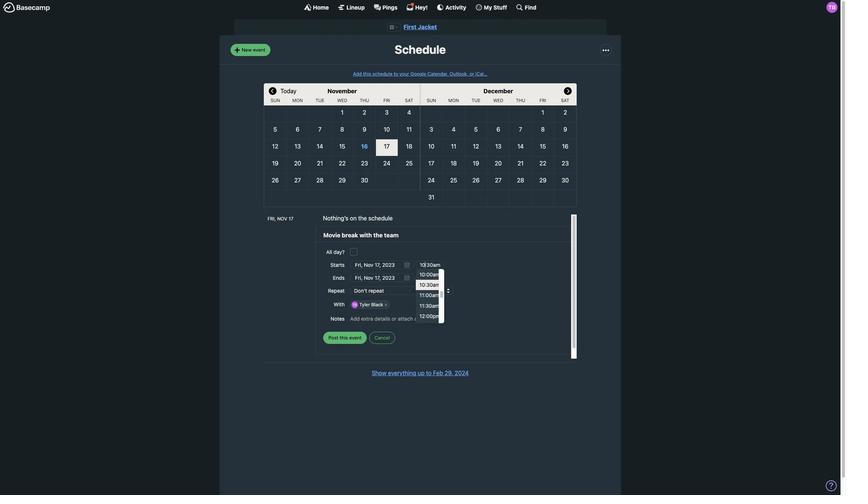 Task type: describe. For each thing, give the bounding box(es) containing it.
tyler
[[359, 302, 370, 308]]

pings
[[382, 4, 398, 11]]

fri,
[[268, 216, 276, 222]]

wed for december
[[493, 98, 503, 103]]

to for up
[[426, 370, 432, 377]]

outlook,
[[450, 71, 468, 77]]

11:00am
[[420, 292, 439, 299]]

sun for december
[[427, 98, 436, 103]]

choose date… field for ends
[[350, 274, 414, 282]]

tyler black ×
[[359, 302, 388, 308]]

9:30am
[[420, 261, 438, 267]]

add
[[353, 71, 362, 77]]

all day?
[[326, 249, 345, 255]]

0 vertical spatial schedule
[[372, 71, 392, 77]]

10:00am link
[[416, 270, 440, 280]]

cancel button
[[369, 332, 395, 344]]

new event
[[242, 47, 265, 53]]

on
[[350, 215, 357, 222]]

Type the name of the event… text field
[[323, 231, 563, 240]]

home link
[[304, 4, 329, 11]]

first
[[404, 24, 416, 30]]

post this event
[[329, 335, 362, 341]]

lineup link
[[338, 4, 365, 11]]

thu for november
[[360, 98, 369, 103]]

repeat
[[328, 288, 345, 294]]

post
[[329, 335, 338, 341]]

with
[[334, 302, 345, 308]]

or
[[470, 71, 474, 77]]

10:30am
[[420, 282, 440, 288]]

29,
[[445, 370, 453, 377]]

10:00am
[[420, 272, 440, 278]]

feb
[[433, 370, 443, 377]]

9:30am link
[[416, 259, 439, 270]]

tue for november
[[316, 98, 324, 103]]

this for post
[[340, 335, 348, 341]]

thu for december
[[516, 98, 525, 103]]

tue for december
[[472, 98, 480, 103]]

choose date… field for starts
[[350, 261, 414, 269]]

tyler black image
[[827, 2, 838, 13]]

show
[[372, 370, 386, 377]]

my stuff
[[484, 4, 507, 11]]

this for add
[[363, 71, 371, 77]]

first jacket link
[[404, 24, 437, 30]]

11:30am link
[[416, 301, 439, 311]]

calendar,
[[428, 71, 448, 77]]

all
[[326, 249, 332, 255]]

activity
[[445, 4, 466, 11]]

jacket
[[418, 24, 437, 30]]

black
[[371, 302, 383, 308]]

november
[[327, 88, 357, 94]]

show        everything      up to        feb 29, 2024
[[372, 370, 469, 377]]

mon for december
[[448, 98, 459, 103]]

stuff
[[493, 4, 507, 11]]

pings button
[[374, 4, 398, 11]]



Task type: locate. For each thing, give the bounding box(es) containing it.
lineup
[[347, 4, 365, 11]]

ends
[[333, 275, 345, 281]]

schedule right "the"
[[368, 215, 393, 222]]

0 vertical spatial event
[[253, 47, 265, 53]]

2 fri from the left
[[540, 98, 546, 103]]

2 sun from the left
[[427, 98, 436, 103]]

main element
[[0, 0, 841, 14]]

pick a time… field down 9:30am link
[[416, 274, 444, 282]]

sat for november
[[405, 98, 413, 103]]

tue right today link
[[316, 98, 324, 103]]

11:30am
[[420, 303, 439, 309]]

1 choose date… field from the top
[[350, 261, 414, 269]]

11:00am link
[[416, 291, 439, 301]]

fri, nov 17
[[268, 216, 293, 222]]

mon down today at the left top of the page
[[292, 98, 303, 103]]

sun
[[271, 98, 280, 103], [427, 98, 436, 103]]

×
[[384, 302, 388, 308]]

sat for december
[[561, 98, 569, 103]]

up
[[418, 370, 425, 377]]

fri for november
[[384, 98, 390, 103]]

my stuff button
[[475, 4, 507, 11]]

pick a time… field up 10:00am
[[416, 261, 444, 269]]

With text field
[[390, 300, 563, 310]]

0 horizontal spatial fri
[[384, 98, 390, 103]]

wed
[[337, 98, 347, 103], [493, 98, 503, 103]]

1 tue from the left
[[316, 98, 324, 103]]

1 fri from the left
[[384, 98, 390, 103]]

ical…
[[475, 71, 488, 77]]

1 horizontal spatial sun
[[427, 98, 436, 103]]

schedule left your
[[372, 71, 392, 77]]

sun left today link
[[271, 98, 280, 103]]

sun for november
[[271, 98, 280, 103]]

first jacket
[[404, 24, 437, 30]]

event
[[253, 47, 265, 53], [349, 335, 362, 341]]

2 mon from the left
[[448, 98, 459, 103]]

1 pick a time… field from the top
[[416, 261, 444, 269]]

1 horizontal spatial to
[[426, 370, 432, 377]]

the
[[358, 215, 367, 222]]

0 horizontal spatial sat
[[405, 98, 413, 103]]

post this event button
[[323, 332, 367, 344]]

0 vertical spatial this
[[363, 71, 371, 77]]

wed down november
[[337, 98, 347, 103]]

2 sat from the left
[[561, 98, 569, 103]]

1 horizontal spatial wed
[[493, 98, 503, 103]]

2 wed from the left
[[493, 98, 503, 103]]

17
[[289, 216, 293, 222]]

sat
[[405, 98, 413, 103], [561, 98, 569, 103]]

0 vertical spatial to
[[394, 71, 398, 77]]

to left your
[[394, 71, 398, 77]]

to right up
[[426, 370, 432, 377]]

schedule
[[372, 71, 392, 77], [368, 215, 393, 222]]

0 horizontal spatial event
[[253, 47, 265, 53]]

0 horizontal spatial sun
[[271, 98, 280, 103]]

to for schedule
[[394, 71, 398, 77]]

10:30am link
[[416, 280, 440, 291]]

switch accounts image
[[3, 2, 50, 13]]

new
[[242, 47, 252, 53]]

1 horizontal spatial fri
[[540, 98, 546, 103]]

my
[[484, 4, 492, 11]]

this inside button
[[340, 335, 348, 341]]

12:00pm link
[[416, 311, 440, 322]]

1 horizontal spatial this
[[363, 71, 371, 77]]

12:30pm
[[420, 324, 440, 330]]

wed down december
[[493, 98, 503, 103]]

1 vertical spatial to
[[426, 370, 432, 377]]

event right 'new'
[[253, 47, 265, 53]]

Pick a time… field
[[416, 261, 444, 269], [416, 274, 444, 282]]

0 vertical spatial choose date… field
[[350, 261, 414, 269]]

to inside show        everything      up to        feb 29, 2024 'button'
[[426, 370, 432, 377]]

tue
[[316, 98, 324, 103], [472, 98, 480, 103]]

× link
[[382, 302, 389, 308]]

find button
[[516, 4, 536, 11]]

thu
[[360, 98, 369, 103], [516, 98, 525, 103]]

december
[[484, 88, 513, 94]]

0 vertical spatial pick a time… field
[[416, 261, 444, 269]]

1 horizontal spatial tue
[[472, 98, 480, 103]]

1 sun from the left
[[271, 98, 280, 103]]

0 horizontal spatial wed
[[337, 98, 347, 103]]

today
[[280, 88, 296, 94]]

event right the post
[[349, 335, 362, 341]]

12:30pm link
[[416, 322, 440, 332]]

Notes text field
[[350, 313, 563, 325]]

mon
[[292, 98, 303, 103], [448, 98, 459, 103]]

add this schedule to your google calendar, outlook, or ical… link
[[353, 71, 488, 77]]

0 horizontal spatial this
[[340, 335, 348, 341]]

everything
[[388, 370, 416, 377]]

sun down the "calendar,"
[[427, 98, 436, 103]]

notes
[[331, 316, 345, 322]]

event inside button
[[349, 335, 362, 341]]

starts
[[330, 262, 345, 268]]

2 tue from the left
[[472, 98, 480, 103]]

1 vertical spatial choose date… field
[[350, 274, 414, 282]]

fri
[[384, 98, 390, 103], [540, 98, 546, 103]]

mon down outlook,
[[448, 98, 459, 103]]

this
[[363, 71, 371, 77], [340, 335, 348, 341]]

fri for december
[[540, 98, 546, 103]]

tue down or
[[472, 98, 480, 103]]

Choose date… field
[[350, 261, 414, 269], [350, 274, 414, 282]]

nothing's on the schedule
[[323, 215, 393, 222]]

1 vertical spatial this
[[340, 335, 348, 341]]

google
[[410, 71, 426, 77]]

day?
[[334, 249, 345, 255]]

1 horizontal spatial sat
[[561, 98, 569, 103]]

nov
[[277, 216, 287, 222]]

1 horizontal spatial mon
[[448, 98, 459, 103]]

2024
[[455, 370, 469, 377]]

add this schedule to your google calendar, outlook, or ical…
[[353, 71, 488, 77]]

cancel
[[375, 335, 390, 341]]

home
[[313, 4, 329, 11]]

1 sat from the left
[[405, 98, 413, 103]]

1 vertical spatial event
[[349, 335, 362, 341]]

mon for november
[[292, 98, 303, 103]]

0 horizontal spatial tue
[[316, 98, 324, 103]]

hey!
[[415, 4, 428, 11]]

12:00pm
[[420, 313, 440, 319]]

1 vertical spatial schedule
[[368, 215, 393, 222]]

show        everything      up to        feb 29, 2024 button
[[372, 369, 469, 378]]

2 thu from the left
[[516, 98, 525, 103]]

today link
[[280, 83, 296, 98]]

1 horizontal spatial thu
[[516, 98, 525, 103]]

activity link
[[437, 4, 466, 11]]

0 horizontal spatial thu
[[360, 98, 369, 103]]

schedule
[[395, 43, 446, 57]]

1 thu from the left
[[360, 98, 369, 103]]

this right add
[[363, 71, 371, 77]]

0 horizontal spatial mon
[[292, 98, 303, 103]]

0 horizontal spatial to
[[394, 71, 398, 77]]

2 choose date… field from the top
[[350, 274, 414, 282]]

find
[[525, 4, 536, 11]]

to
[[394, 71, 398, 77], [426, 370, 432, 377]]

your
[[399, 71, 409, 77]]

2 pick a time… field from the top
[[416, 274, 444, 282]]

new event link
[[231, 44, 271, 56]]

this right the post
[[340, 335, 348, 341]]

1 wed from the left
[[337, 98, 347, 103]]

nothing's
[[323, 215, 348, 222]]

1 horizontal spatial event
[[349, 335, 362, 341]]

1 mon from the left
[[292, 98, 303, 103]]

wed for november
[[337, 98, 347, 103]]

hey! button
[[406, 3, 428, 11]]

1 vertical spatial pick a time… field
[[416, 274, 444, 282]]



Task type: vqa. For each thing, say whether or not it's contained in the screenshot.
Share to the right
no



